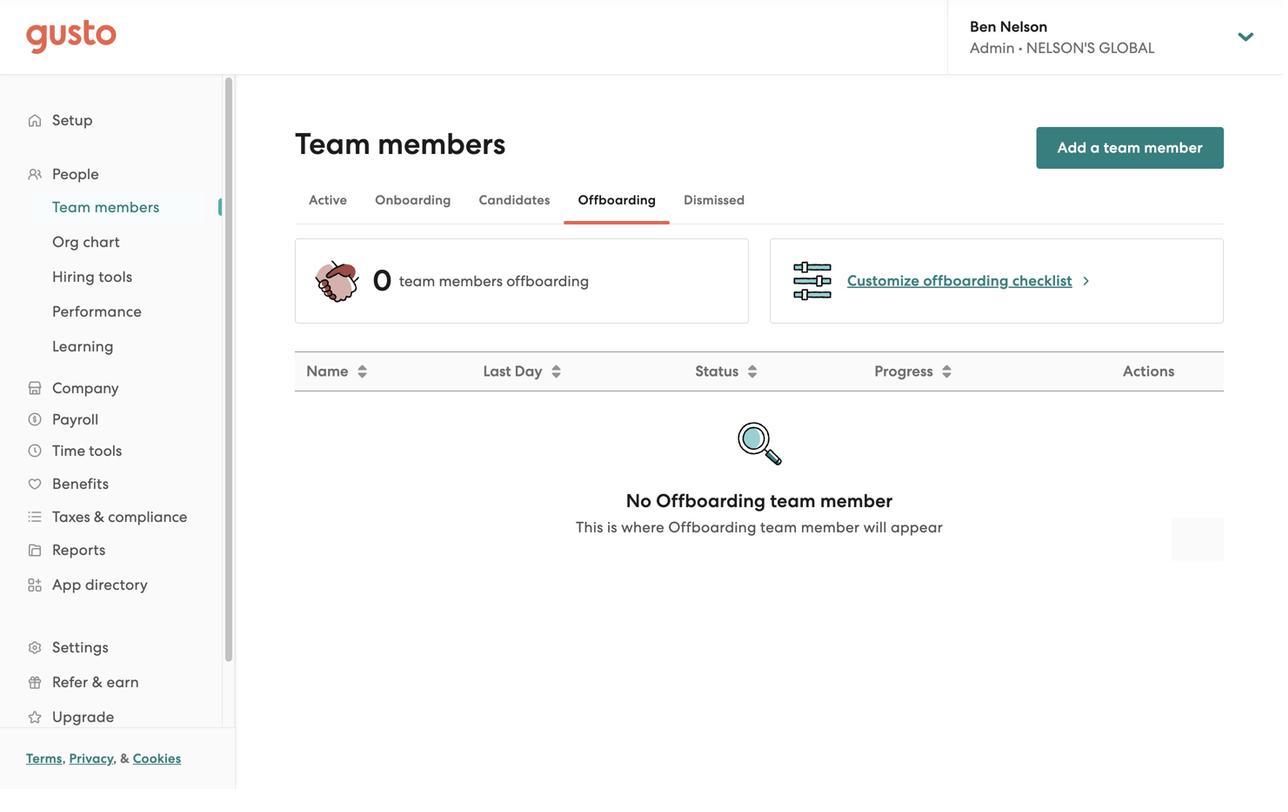 Task type: vqa. For each thing, say whether or not it's contained in the screenshot.
Nelson
yes



Task type: describe. For each thing, give the bounding box(es) containing it.
performance
[[52, 303, 142, 320]]

0 vertical spatial members
[[378, 127, 506, 162]]

members inside list
[[94, 198, 160, 216]]

status button
[[685, 353, 863, 390]]

gusto navigation element
[[0, 75, 222, 789]]

admin
[[970, 39, 1015, 56]]

members inside 0 team members offboarding
[[439, 272, 503, 290]]

privacy link
[[69, 751, 113, 767]]

team inside 0 team members offboarding
[[399, 272, 435, 290]]

reports link
[[17, 534, 205, 566]]

is
[[607, 519, 618, 536]]

0 team members offboarding
[[373, 263, 589, 298]]

time
[[52, 442, 85, 459]]

learning
[[52, 338, 114, 355]]

org chart link
[[31, 226, 205, 258]]

member for offboarding
[[820, 490, 893, 512]]

people
[[52, 165, 99, 183]]

team members inside gusto navigation element
[[52, 198, 160, 216]]

cookies
[[133, 751, 181, 767]]

name button
[[296, 353, 471, 390]]

where
[[621, 519, 665, 536]]

offboarding inside 'link'
[[924, 272, 1009, 290]]

add a team member button
[[1037, 127, 1224, 169]]

1 vertical spatial offboarding
[[656, 490, 766, 512]]

benefits link
[[17, 468, 205, 500]]

offboarding inside button
[[578, 192, 656, 208]]

learning link
[[31, 331, 205, 362]]

& for compliance
[[94, 508, 104, 526]]

•
[[1019, 39, 1023, 56]]

hiring tools
[[52, 268, 132, 285]]

settings
[[52, 639, 109, 656]]

performance link
[[31, 296, 205, 327]]

candidates
[[479, 192, 550, 208]]

last day button
[[473, 353, 683, 390]]

add
[[1058, 139, 1087, 157]]

a
[[1091, 139, 1100, 157]]

benefits
[[52, 475, 109, 493]]

checklist
[[1013, 272, 1073, 290]]

team members tab list
[[295, 176, 1224, 225]]

no
[[626, 490, 652, 512]]

team inside button
[[1104, 139, 1141, 157]]

terms , privacy , & cookies
[[26, 751, 181, 767]]

appear
[[891, 519, 943, 536]]

offboarding button
[[564, 179, 670, 221]]

app directory link
[[17, 569, 205, 600]]

setup
[[52, 111, 93, 129]]

list containing team members
[[0, 190, 222, 364]]

active
[[309, 192, 347, 208]]

taxes
[[52, 508, 90, 526]]

last
[[483, 362, 511, 380]]

app directory
[[52, 576, 148, 594]]

company button
[[17, 372, 205, 404]]



Task type: locate. For each thing, give the bounding box(es) containing it.
1 vertical spatial tools
[[89, 442, 122, 459]]

member inside button
[[1145, 139, 1203, 157]]

ben
[[970, 18, 997, 35]]

chart
[[83, 233, 120, 251]]

2 vertical spatial offboarding
[[669, 519, 757, 536]]

company
[[52, 379, 119, 397]]

1 vertical spatial &
[[92, 674, 103, 691]]

ben nelson admin • nelson's global
[[970, 18, 1155, 56]]

1 vertical spatial team members
[[52, 198, 160, 216]]

add a team member
[[1058, 139, 1203, 157]]

0
[[373, 263, 392, 298]]

tools for time tools
[[89, 442, 122, 459]]

terms link
[[26, 751, 62, 767]]

hiring tools link
[[31, 261, 205, 292]]

member for a
[[1145, 139, 1203, 157]]

this
[[576, 519, 604, 536]]

member left will on the bottom right of the page
[[801, 519, 860, 536]]

1 vertical spatial team
[[52, 198, 91, 216]]

nelson's
[[1027, 39, 1096, 56]]

nelson
[[1000, 18, 1048, 35]]

will
[[864, 519, 887, 536]]

payroll
[[52, 411, 99, 428]]

settings link
[[17, 632, 205, 663]]

onboarding
[[375, 192, 451, 208]]

1 horizontal spatial ,
[[113, 751, 117, 767]]

offboarding inside 0 team members offboarding
[[507, 272, 589, 290]]

global
[[1099, 39, 1155, 56]]

members
[[378, 127, 506, 162], [94, 198, 160, 216], [439, 272, 503, 290]]

status
[[696, 362, 739, 380]]

2 vertical spatial &
[[120, 751, 130, 767]]

refer & earn
[[52, 674, 139, 691]]

time tools button
[[17, 435, 205, 466]]

0 vertical spatial &
[[94, 508, 104, 526]]

dismissed
[[684, 192, 745, 208]]

offboarding tab panel
[[295, 238, 1224, 566]]

compliance
[[108, 508, 187, 526]]

0 vertical spatial team
[[295, 127, 371, 162]]

team up active button
[[295, 127, 371, 162]]

0 horizontal spatial team members
[[52, 198, 160, 216]]

reports
[[52, 541, 106, 559]]

,
[[62, 751, 66, 767], [113, 751, 117, 767]]

customize offboarding checklist
[[848, 272, 1073, 290]]

taxes & compliance
[[52, 508, 187, 526]]

1 horizontal spatial team members
[[295, 127, 506, 162]]

time tools
[[52, 442, 122, 459]]

setup link
[[17, 104, 205, 136]]

people button
[[17, 158, 205, 190]]

team members down people "dropdown button"
[[52, 198, 160, 216]]

list containing people
[[0, 158, 222, 769]]

tools down payroll dropdown button
[[89, 442, 122, 459]]

directory
[[85, 576, 148, 594]]

tools
[[99, 268, 132, 285], [89, 442, 122, 459]]

list
[[0, 158, 222, 769], [0, 190, 222, 364]]

offboarding
[[578, 192, 656, 208], [656, 490, 766, 512], [669, 519, 757, 536]]

member
[[1145, 139, 1203, 157], [820, 490, 893, 512], [801, 519, 860, 536]]

privacy
[[69, 751, 113, 767]]

2 list from the top
[[0, 190, 222, 364]]

team members up onboarding
[[295, 127, 506, 162]]

2 vertical spatial member
[[801, 519, 860, 536]]

customize
[[848, 272, 920, 290]]

, left privacy
[[62, 751, 66, 767]]

org
[[52, 233, 79, 251]]

1 horizontal spatial team
[[295, 127, 371, 162]]

0 horizontal spatial ,
[[62, 751, 66, 767]]

2 , from the left
[[113, 751, 117, 767]]

1 , from the left
[[62, 751, 66, 767]]

& for earn
[[92, 674, 103, 691]]

0 vertical spatial team members
[[295, 127, 506, 162]]

1 horizontal spatial offboarding
[[924, 272, 1009, 290]]

team members
[[295, 127, 506, 162], [52, 198, 160, 216]]

refer
[[52, 674, 88, 691]]

team down people
[[52, 198, 91, 216]]

& left earn
[[92, 674, 103, 691]]

team members link
[[31, 191, 205, 223]]

1 vertical spatial members
[[94, 198, 160, 216]]

actions
[[1123, 362, 1175, 380]]

customize offboarding checklist link
[[848, 271, 1094, 292]]

day
[[515, 362, 543, 380]]

progress
[[875, 362, 933, 380]]

, down the upgrade link
[[113, 751, 117, 767]]

team
[[295, 127, 371, 162], [52, 198, 91, 216]]

offboarding
[[924, 272, 1009, 290], [507, 272, 589, 290]]

team inside list
[[52, 198, 91, 216]]

& inside "dropdown button"
[[94, 508, 104, 526]]

member up will on the bottom right of the page
[[820, 490, 893, 512]]

upgrade link
[[17, 701, 205, 733]]

progress button
[[865, 353, 1073, 390]]

earn
[[107, 674, 139, 691]]

onboarding button
[[361, 179, 465, 221]]

active button
[[295, 179, 361, 221]]

1 vertical spatial member
[[820, 490, 893, 512]]

taxes & compliance button
[[17, 501, 205, 533]]

app
[[52, 576, 81, 594]]

0 vertical spatial offboarding
[[578, 192, 656, 208]]

0 horizontal spatial offboarding
[[507, 272, 589, 290]]

candidates button
[[465, 179, 564, 221]]

0 horizontal spatial team
[[52, 198, 91, 216]]

upgrade
[[52, 708, 114, 726]]

0 vertical spatial member
[[1145, 139, 1203, 157]]

1 list from the top
[[0, 158, 222, 769]]

&
[[94, 508, 104, 526], [92, 674, 103, 691], [120, 751, 130, 767]]

team
[[1104, 139, 1141, 157], [399, 272, 435, 290], [770, 490, 816, 512], [761, 519, 797, 536]]

payroll button
[[17, 404, 205, 435]]

0 vertical spatial tools
[[99, 268, 132, 285]]

tools for hiring tools
[[99, 268, 132, 285]]

tools down org chart link at the top left of page
[[99, 268, 132, 285]]

& left cookies
[[120, 751, 130, 767]]

cookies button
[[133, 748, 181, 769]]

terms
[[26, 751, 62, 767]]

& right taxes
[[94, 508, 104, 526]]

last day
[[483, 362, 543, 380]]

tools inside dropdown button
[[89, 442, 122, 459]]

hiring
[[52, 268, 95, 285]]

no offboarding team member this is where offboarding team member will appear
[[576, 490, 943, 536]]

refer & earn link
[[17, 667, 205, 698]]

name
[[306, 362, 349, 380]]

home image
[[26, 20, 117, 54]]

org chart
[[52, 233, 120, 251]]

member right a
[[1145, 139, 1203, 157]]

2 vertical spatial members
[[439, 272, 503, 290]]

dismissed button
[[670, 179, 759, 221]]



